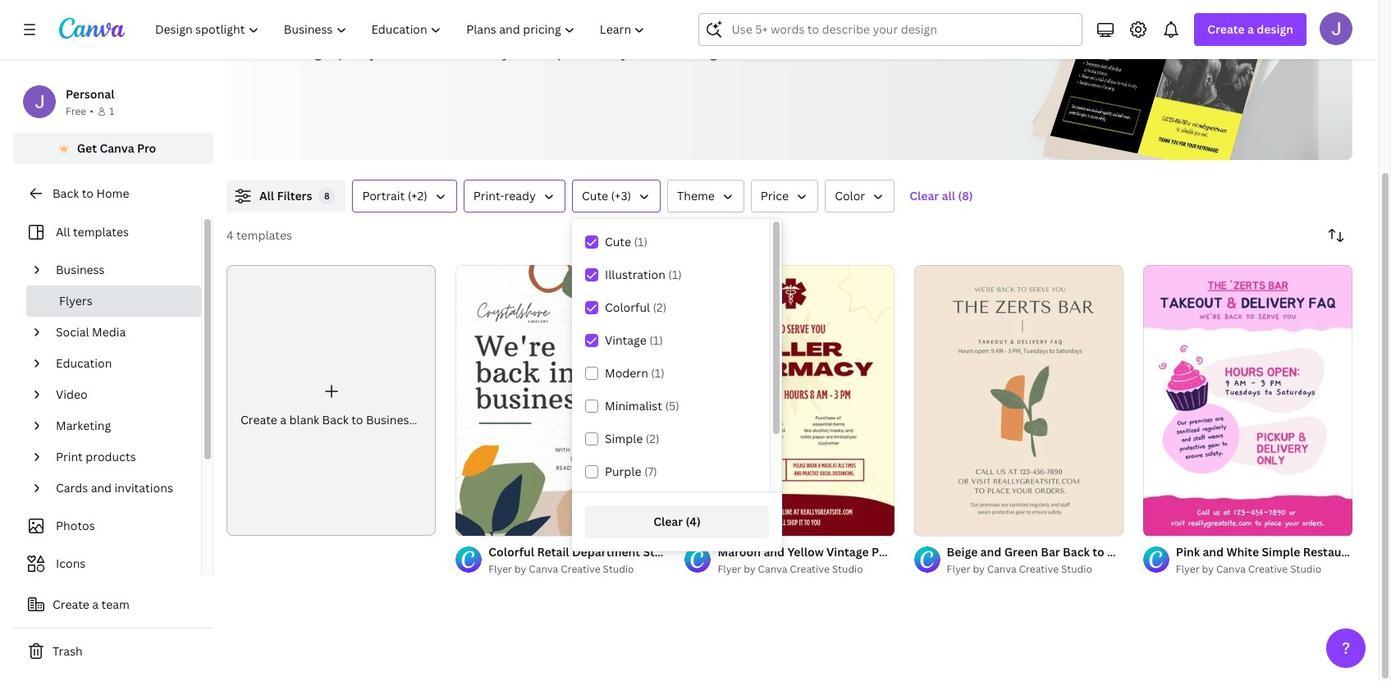Task type: locate. For each thing, give the bounding box(es) containing it.
all
[[259, 188, 274, 204], [56, 224, 70, 240]]

print-ready
[[474, 188, 536, 204]]

colorful for colorful (2)
[[605, 300, 650, 315]]

cute up illustration
[[605, 234, 631, 250]]

1 vertical spatial all
[[56, 224, 70, 240]]

and inside maroon and yellow vintage pharmacy back to business flyers flyer by canva creative studio
[[764, 545, 785, 560]]

flyer by canva creative studio link down yellow
[[718, 562, 895, 578]]

of
[[474, 517, 483, 529]]

1 vertical spatial (2)
[[646, 431, 660, 447]]

clear all (8) button
[[902, 180, 982, 213]]

3 studio from the left
[[1062, 563, 1093, 577]]

vintage up modern
[[605, 333, 647, 348]]

studio down maroon and yellow vintage pharmacy back to business flyers link
[[832, 563, 864, 577]]

yellow
[[788, 545, 824, 560]]

studio down pink and white simple restaurant flyer link on the right bottom of page
[[1291, 563, 1322, 577]]

canva down green
[[988, 563, 1017, 577]]

2 horizontal spatial a
[[1248, 21, 1255, 37]]

back down (4)
[[676, 545, 703, 560]]

your
[[621, 44, 650, 62]]

cute left "(+3)"
[[582, 188, 609, 204]]

creative down bar
[[1019, 563, 1059, 577]]

1 by from the left
[[515, 563, 527, 577]]

bar
[[1041, 545, 1061, 560]]

business inside maroon and yellow vintage pharmacy back to business flyers flyer by canva creative studio
[[975, 545, 1025, 560]]

to left home
[[82, 186, 94, 201]]

to inside colorful retail department store back to business flyers flyer by canva creative studio
[[706, 545, 718, 560]]

get canva pro button
[[13, 133, 213, 164]]

blank
[[289, 412, 320, 428]]

studio down the department on the left bottom of page
[[603, 563, 634, 577]]

0 vertical spatial cute
[[582, 188, 609, 204]]

2 horizontal spatial templates
[[533, 44, 596, 62]]

green
[[1005, 545, 1039, 560]]

pharmacy
[[872, 545, 928, 560]]

1 vertical spatial create
[[241, 412, 277, 428]]

0 horizontal spatial clear
[[654, 514, 683, 530]]

create a team button
[[13, 589, 213, 622]]

0 horizontal spatial a
[[92, 597, 99, 613]]

1 horizontal spatial design
[[1257, 21, 1294, 37]]

by inside colorful retail department store back to business flyers flyer by canva creative studio
[[515, 563, 527, 577]]

home
[[96, 186, 129, 201]]

to
[[82, 186, 94, 201], [352, 412, 363, 428], [706, 545, 718, 560], [961, 545, 972, 560], [1093, 545, 1105, 560]]

back inside colorful retail department store back to business flyers flyer by canva creative studio
[[676, 545, 703, 560]]

(1) for vintage (1)
[[650, 333, 663, 348]]

back right bar
[[1063, 545, 1090, 560]]

2 studio from the left
[[832, 563, 864, 577]]

flyer by canva creative studio link down green
[[947, 562, 1124, 578]]

all for all templates
[[56, 224, 70, 240]]

1 vertical spatial cute
[[605, 234, 631, 250]]

and left yellow
[[764, 545, 785, 560]]

colorful up vintage (1)
[[605, 300, 650, 315]]

and for cards
[[91, 480, 112, 496]]

free •
[[66, 104, 94, 118]]

1 left of
[[467, 517, 472, 529]]

clear for clear (4)
[[654, 514, 683, 530]]

studio down beige and green bar back to business flyer link
[[1062, 563, 1093, 577]]

canva down retail
[[529, 563, 559, 577]]

canva inside button
[[100, 140, 134, 156]]

invitations
[[115, 480, 173, 496]]

1 right •
[[109, 104, 114, 118]]

clear inside clear all (8) button
[[910, 188, 939, 204]]

icons link
[[23, 548, 191, 580]]

to right bar
[[1093, 545, 1105, 560]]

0 horizontal spatial vintage
[[605, 333, 647, 348]]

flyers
[[491, 44, 529, 62], [59, 293, 93, 309], [773, 545, 807, 560], [1027, 545, 1061, 560]]

to left green
[[961, 545, 972, 560]]

canva inside pink and white simple restaurant flyer flyer by canva creative studio
[[1217, 563, 1246, 577]]

by inside pink and white simple restaurant flyer flyer by canva creative studio
[[1203, 563, 1214, 577]]

flyer
[[418, 412, 446, 428], [1160, 545, 1188, 560], [1368, 545, 1392, 560], [489, 563, 512, 577], [718, 563, 742, 577], [947, 563, 971, 577], [1176, 563, 1200, 577]]

a for design
[[1248, 21, 1255, 37]]

2 flyer by canva creative studio link from the left
[[718, 562, 895, 578]]

and right beige
[[981, 545, 1002, 560]]

and inside pink and white simple restaurant flyer flyer by canva creative studio
[[1203, 545, 1224, 560]]

create inside dropdown button
[[1208, 21, 1245, 37]]

all down back to home
[[56, 224, 70, 240]]

creative down yellow
[[790, 563, 830, 577]]

to left maroon
[[706, 545, 718, 560]]

3 flyer by canva creative studio link from the left
[[947, 562, 1124, 578]]

8
[[324, 190, 330, 202]]

high
[[303, 44, 330, 62]]

(2) down illustration (1)
[[653, 300, 667, 315]]

(1) right modern
[[651, 365, 665, 381]]

templates for 4 templates
[[236, 227, 292, 243]]

back right blank
[[322, 412, 349, 428]]

2 vertical spatial a
[[92, 597, 99, 613]]

create
[[1208, 21, 1245, 37], [241, 412, 277, 428], [53, 597, 89, 613]]

and right the cards
[[91, 480, 112, 496]]

0 horizontal spatial design
[[684, 44, 726, 62]]

4 creative from the left
[[1249, 563, 1288, 577]]

for
[[600, 44, 618, 62]]

all templates link
[[23, 217, 191, 248]]

4
[[227, 227, 234, 243]]

create inside button
[[53, 597, 89, 613]]

(4)
[[686, 514, 701, 530]]

clear
[[910, 188, 939, 204], [654, 514, 683, 530]]

templates right '4' on the left
[[236, 227, 292, 243]]

1 horizontal spatial all
[[259, 188, 274, 204]]

clear for clear all (8)
[[910, 188, 939, 204]]

back inside maroon and yellow vintage pharmacy back to business flyers flyer by canva creative studio
[[931, 545, 958, 560]]

2 vertical spatial create
[[53, 597, 89, 613]]

price
[[761, 188, 789, 204]]

back right the pharmacy
[[931, 545, 958, 560]]

products
[[86, 449, 136, 465]]

templates for all templates
[[73, 224, 129, 240]]

back inside beige and green bar back to business flyer flyer by canva creative studio
[[1063, 545, 1090, 560]]

filters
[[277, 188, 312, 204]]

video
[[56, 387, 88, 402]]

0 horizontal spatial create
[[53, 597, 89, 613]]

by
[[515, 563, 527, 577], [744, 563, 756, 577], [973, 563, 985, 577], [1203, 563, 1214, 577]]

all
[[942, 188, 956, 204]]

business inside beige and green bar back to business flyer flyer by canva creative studio
[[1108, 545, 1157, 560]]

0 vertical spatial (2)
[[653, 300, 667, 315]]

canva down white
[[1217, 563, 1246, 577]]

color button
[[825, 180, 895, 213]]

0 horizontal spatial 1
[[109, 104, 114, 118]]

studio inside colorful retail department store back to business flyers flyer by canva creative studio
[[603, 563, 634, 577]]

portrait (+2) button
[[353, 180, 457, 213]]

flyers inside colorful retail department store back to business flyers flyer by canva creative studio
[[773, 545, 807, 560]]

illustration (1)
[[605, 267, 682, 282]]

and right pink
[[1203, 545, 1224, 560]]

1 horizontal spatial create
[[241, 412, 277, 428]]

design inside dropdown button
[[1257, 21, 1294, 37]]

(2) for colorful (2)
[[653, 300, 667, 315]]

back
[[380, 44, 411, 62], [53, 186, 79, 201], [322, 412, 349, 428], [676, 545, 703, 560], [931, 545, 958, 560], [1063, 545, 1090, 560]]

1 inside 1 of 2 link
[[467, 517, 472, 529]]

(2) up (7) in the bottom left of the page
[[646, 431, 660, 447]]

business link
[[49, 255, 191, 286]]

flyer by canva creative studio link down white
[[1176, 562, 1353, 578]]

1 vertical spatial vintage
[[827, 545, 869, 560]]

creative inside beige and green bar back to business flyer flyer by canva creative studio
[[1019, 563, 1059, 577]]

1 of 2 link
[[456, 265, 665, 536]]

all left 'filters'
[[259, 188, 274, 204]]

design left jacob simon image
[[1257, 21, 1294, 37]]

a inside button
[[92, 597, 99, 613]]

templates
[[533, 44, 596, 62], [73, 224, 129, 240], [236, 227, 292, 243]]

1 vertical spatial 1
[[467, 517, 472, 529]]

(1) for modern (1)
[[651, 365, 665, 381]]

pink and white simple restaurant flyer flyer by canva creative studio
[[1176, 545, 1392, 577]]

(1)
[[634, 234, 648, 250], [669, 267, 682, 282], [650, 333, 663, 348], [651, 365, 665, 381]]

create inside 'link'
[[241, 412, 277, 428]]

3 by from the left
[[973, 563, 985, 577]]

studio
[[603, 563, 634, 577], [832, 563, 864, 577], [1062, 563, 1093, 577], [1291, 563, 1322, 577]]

minimalist (5)
[[605, 398, 680, 414]]

cute for cute (1)
[[605, 234, 631, 250]]

1 horizontal spatial vintage
[[827, 545, 869, 560]]

department
[[572, 545, 641, 560]]

and inside "cards and invitations" link
[[91, 480, 112, 496]]

(1) right illustration
[[669, 267, 682, 282]]

1
[[109, 104, 114, 118], [467, 517, 472, 529]]

0 vertical spatial simple
[[605, 431, 643, 447]]

1 horizontal spatial 1
[[467, 517, 472, 529]]

1 vertical spatial colorful
[[489, 545, 535, 560]]

(1) down colorful (2)
[[650, 333, 663, 348]]

studio inside pink and white simple restaurant flyer flyer by canva creative studio
[[1291, 563, 1322, 577]]

0 horizontal spatial all
[[56, 224, 70, 240]]

simple up the 'purple'
[[605, 431, 643, 447]]

trash link
[[13, 636, 213, 668]]

maroon and yellow vintage pharmacy back to business flyers flyer by canva creative studio
[[718, 545, 1061, 577]]

back left to
[[380, 44, 411, 62]]

(1) for cute (1)
[[634, 234, 648, 250]]

and inside beige and green bar back to business flyer flyer by canva creative studio
[[981, 545, 1002, 560]]

personal
[[66, 86, 114, 102]]

business inside 'link'
[[366, 412, 415, 428]]

photos link
[[23, 511, 191, 542]]

cute inside button
[[582, 188, 609, 204]]

1 flyer by canva creative studio link from the left
[[489, 562, 665, 578]]

to inside maroon and yellow vintage pharmacy back to business flyers flyer by canva creative studio
[[961, 545, 972, 560]]

2
[[486, 517, 491, 529]]

design
[[1257, 21, 1294, 37], [684, 44, 726, 62]]

maroon
[[718, 545, 761, 560]]

1 horizontal spatial clear
[[910, 188, 939, 204]]

clear (4) button
[[585, 506, 769, 539]]

vintage right yellow
[[827, 545, 869, 560]]

pro
[[137, 140, 156, 156]]

colorful inside colorful retail department store back to business flyers flyer by canva creative studio
[[489, 545, 535, 560]]

1 horizontal spatial simple
[[1262, 545, 1301, 560]]

2 by from the left
[[744, 563, 756, 577]]

colorful retail department store back to business flyers flyer by canva creative studio
[[489, 545, 807, 577]]

portrait (+2)
[[362, 188, 428, 204]]

browse
[[253, 44, 300, 62]]

1 horizontal spatial a
[[280, 412, 287, 428]]

3 creative from the left
[[1019, 563, 1059, 577]]

to right blank
[[352, 412, 363, 428]]

to
[[414, 44, 429, 62]]

0 vertical spatial clear
[[910, 188, 939, 204]]

Search search field
[[732, 14, 1073, 45]]

creative down the department on the left bottom of page
[[561, 563, 601, 577]]

1 horizontal spatial colorful
[[605, 300, 650, 315]]

a inside 'link'
[[280, 412, 287, 428]]

pink
[[1176, 545, 1200, 560]]

simple right white
[[1262, 545, 1301, 560]]

1 vertical spatial clear
[[654, 514, 683, 530]]

4 by from the left
[[1203, 563, 1214, 577]]

0 vertical spatial create
[[1208, 21, 1245, 37]]

1 vertical spatial design
[[684, 44, 726, 62]]

1 horizontal spatial templates
[[236, 227, 292, 243]]

creative
[[561, 563, 601, 577], [790, 563, 830, 577], [1019, 563, 1059, 577], [1249, 563, 1288, 577]]

canva left pro
[[100, 140, 134, 156]]

1 vertical spatial simple
[[1262, 545, 1301, 560]]

white
[[1227, 545, 1260, 560]]

clear left all
[[910, 188, 939, 204]]

4 flyer by canva creative studio link from the left
[[1176, 562, 1353, 578]]

(1) up illustration (1)
[[634, 234, 648, 250]]

(8)
[[958, 188, 973, 204]]

flyer by canva creative studio link down retail
[[489, 562, 665, 578]]

price button
[[751, 180, 819, 213]]

colorful down 2
[[489, 545, 535, 560]]

clear inside clear (4) button
[[654, 514, 683, 530]]

back to business flyers templates image
[[1003, 0, 1353, 160], [1051, 0, 1286, 172]]

a
[[1248, 21, 1255, 37], [280, 412, 287, 428], [92, 597, 99, 613]]

top level navigation element
[[145, 13, 660, 46]]

0 vertical spatial colorful
[[605, 300, 650, 315]]

canva inside beige and green bar back to business flyer flyer by canva creative studio
[[988, 563, 1017, 577]]

purple
[[605, 464, 642, 480]]

restaurant
[[1304, 545, 1365, 560]]

1 studio from the left
[[603, 563, 634, 577]]

minimalist
[[605, 398, 663, 414]]

a inside dropdown button
[[1248, 21, 1255, 37]]

1 back to business flyers templates image from the left
[[1003, 0, 1353, 160]]

0 horizontal spatial colorful
[[489, 545, 535, 560]]

pink and white simple restaurant flyer link
[[1176, 544, 1392, 562]]

a for team
[[92, 597, 99, 613]]

templates left for
[[533, 44, 596, 62]]

2 horizontal spatial create
[[1208, 21, 1245, 37]]

0 vertical spatial a
[[1248, 21, 1255, 37]]

business
[[432, 44, 488, 62], [56, 262, 105, 278], [366, 412, 415, 428], [721, 545, 770, 560], [975, 545, 1025, 560], [1108, 545, 1157, 560]]

creative inside pink and white simple restaurant flyer flyer by canva creative studio
[[1249, 563, 1288, 577]]

creative down pink and white simple restaurant flyer link on the right bottom of page
[[1249, 563, 1288, 577]]

design right next
[[684, 44, 726, 62]]

clear left (4)
[[654, 514, 683, 530]]

2 creative from the left
[[790, 563, 830, 577]]

colorful retail department store back to business flyers link
[[489, 544, 807, 562]]

1 vertical spatial a
[[280, 412, 287, 428]]

0 vertical spatial all
[[259, 188, 274, 204]]

modern
[[605, 365, 649, 381]]

0 vertical spatial 1
[[109, 104, 114, 118]]

by inside maroon and yellow vintage pharmacy back to business flyers flyer by canva creative studio
[[744, 563, 756, 577]]

templates down back to home
[[73, 224, 129, 240]]

0 vertical spatial design
[[1257, 21, 1294, 37]]

create for create a blank back to business flyer
[[241, 412, 277, 428]]

team
[[101, 597, 130, 613]]

0 horizontal spatial templates
[[73, 224, 129, 240]]

cute (1)
[[605, 234, 648, 250]]

(7)
[[644, 464, 658, 480]]

4 studio from the left
[[1291, 563, 1322, 577]]

education link
[[49, 348, 191, 379]]

1 creative from the left
[[561, 563, 601, 577]]

None search field
[[699, 13, 1083, 46]]

canva down maroon
[[758, 563, 788, 577]]

flyer by canva creative studio link for yellow
[[718, 562, 895, 578]]

print-
[[474, 188, 505, 204]]



Task type: vqa. For each thing, say whether or not it's contained in the screenshot.
Clear all (8) CLEAR
yes



Task type: describe. For each thing, give the bounding box(es) containing it.
social
[[56, 324, 89, 340]]

canva inside maroon and yellow vintage pharmacy back to business flyers flyer by canva creative studio
[[758, 563, 788, 577]]

(2) for simple (2)
[[646, 431, 660, 447]]

create a design
[[1208, 21, 1294, 37]]

illustration
[[605, 267, 666, 282]]

create for create a design
[[1208, 21, 1245, 37]]

color
[[835, 188, 866, 204]]

cards and invitations
[[56, 480, 173, 496]]

(+2)
[[408, 188, 428, 204]]

by inside beige and green bar back to business flyer flyer by canva creative studio
[[973, 563, 985, 577]]

all filters
[[259, 188, 312, 204]]

social media
[[56, 324, 126, 340]]

studio inside beige and green bar back to business flyer flyer by canva creative studio
[[1062, 563, 1093, 577]]

free
[[66, 104, 86, 118]]

0 vertical spatial vintage
[[605, 333, 647, 348]]

8 filter options selected element
[[319, 188, 335, 204]]

cute (+3)
[[582, 188, 631, 204]]

simple (2)
[[605, 431, 660, 447]]

2 back to business flyers templates image from the left
[[1051, 0, 1286, 172]]

all for all filters
[[259, 188, 274, 204]]

quality
[[333, 44, 377, 62]]

colorful retail department store back to business flyers image
[[456, 265, 665, 536]]

next
[[653, 44, 681, 62]]

media
[[92, 324, 126, 340]]

0 horizontal spatial simple
[[605, 431, 643, 447]]

all templates
[[56, 224, 129, 240]]

cute for cute (+3)
[[582, 188, 609, 204]]

canva inside colorful retail department store back to business flyers flyer by canva creative studio
[[529, 563, 559, 577]]

1 of 2
[[467, 517, 491, 529]]

simple inside pink and white simple restaurant flyer flyer by canva creative studio
[[1262, 545, 1301, 560]]

jacob simon image
[[1320, 12, 1353, 45]]

cards and invitations link
[[49, 473, 191, 504]]

back to home
[[53, 186, 129, 201]]

social media link
[[49, 317, 191, 348]]

and for pink
[[1203, 545, 1224, 560]]

to inside 'create a blank back to business flyer' element
[[352, 412, 363, 428]]

portrait
[[362, 188, 405, 204]]

colorful for colorful retail department store back to business flyers flyer by canva creative studio
[[489, 545, 535, 560]]

browse high quality back to business flyers templates for your next design
[[253, 44, 726, 62]]

business inside colorful retail department store back to business flyers flyer by canva creative studio
[[721, 545, 770, 560]]

create a design button
[[1195, 13, 1307, 46]]

store
[[643, 545, 674, 560]]

create a team
[[53, 597, 130, 613]]

flyer inside colorful retail department store back to business flyers flyer by canva creative studio
[[489, 563, 512, 577]]

photos
[[56, 518, 95, 534]]

print-ready button
[[464, 180, 566, 213]]

modern (1)
[[605, 365, 665, 381]]

create a blank back to business flyer element
[[227, 265, 446, 536]]

pink and white simple restaurant flyers image
[[1144, 265, 1353, 536]]

vintage inside maroon and yellow vintage pharmacy back to business flyers flyer by canva creative studio
[[827, 545, 869, 560]]

print products
[[56, 449, 136, 465]]

print
[[56, 449, 83, 465]]

clear (4)
[[654, 514, 701, 530]]

marketing
[[56, 418, 111, 434]]

back up all templates
[[53, 186, 79, 201]]

beige and green bar back to business flyer link
[[947, 544, 1188, 562]]

ready
[[505, 188, 536, 204]]

to inside beige and green bar back to business flyer flyer by canva creative studio
[[1093, 545, 1105, 560]]

a for blank
[[280, 412, 287, 428]]

and for maroon
[[764, 545, 785, 560]]

creative inside colorful retail department store back to business flyers flyer by canva creative studio
[[561, 563, 601, 577]]

trash
[[53, 644, 83, 659]]

and for beige
[[981, 545, 1002, 560]]

education
[[56, 356, 112, 371]]

flyer by canva creative studio link for green
[[947, 562, 1124, 578]]

print products link
[[49, 442, 191, 473]]

flyer inside maroon and yellow vintage pharmacy back to business flyers flyer by canva creative studio
[[718, 563, 742, 577]]

back to home link
[[13, 177, 213, 210]]

maroon and yellow vintage pharmacy back to business flyers image
[[685, 265, 895, 536]]

(+3)
[[611, 188, 631, 204]]

icons
[[56, 556, 86, 571]]

flyer by canva creative studio link for department
[[489, 562, 665, 578]]

create a blank back to business flyer link
[[227, 265, 446, 536]]

marketing link
[[49, 411, 191, 442]]

colorful (2)
[[605, 300, 667, 315]]

1 for 1 of 2
[[467, 517, 472, 529]]

beige and green bar back to business flyer image
[[914, 265, 1124, 536]]

beige and green bar back to business flyer flyer by canva creative studio
[[947, 545, 1188, 577]]

retail
[[537, 545, 570, 560]]

flyer by canva creative studio link for white
[[1176, 562, 1353, 578]]

(1) for illustration (1)
[[669, 267, 682, 282]]

4 templates
[[227, 227, 292, 243]]

beige
[[947, 545, 978, 560]]

purple (7)
[[605, 464, 658, 480]]

(5)
[[665, 398, 680, 414]]

vintage (1)
[[605, 333, 663, 348]]

creative inside maroon and yellow vintage pharmacy back to business flyers flyer by canva creative studio
[[790, 563, 830, 577]]

Sort by button
[[1320, 219, 1353, 252]]

studio inside maroon and yellow vintage pharmacy back to business flyers flyer by canva creative studio
[[832, 563, 864, 577]]

to inside back to home link
[[82, 186, 94, 201]]

theme button
[[668, 180, 745, 213]]

back inside 'link'
[[322, 412, 349, 428]]

flyer inside 'link'
[[418, 412, 446, 428]]

get canva pro
[[77, 140, 156, 156]]

cute (+3) button
[[572, 180, 661, 213]]

1 for 1
[[109, 104, 114, 118]]

flyers inside maroon and yellow vintage pharmacy back to business flyers flyer by canva creative studio
[[1027, 545, 1061, 560]]

create for create a team
[[53, 597, 89, 613]]

create a blank back to business flyer
[[241, 412, 446, 428]]

clear all (8)
[[910, 188, 973, 204]]

maroon and yellow vintage pharmacy back to business flyers link
[[718, 544, 1061, 562]]



